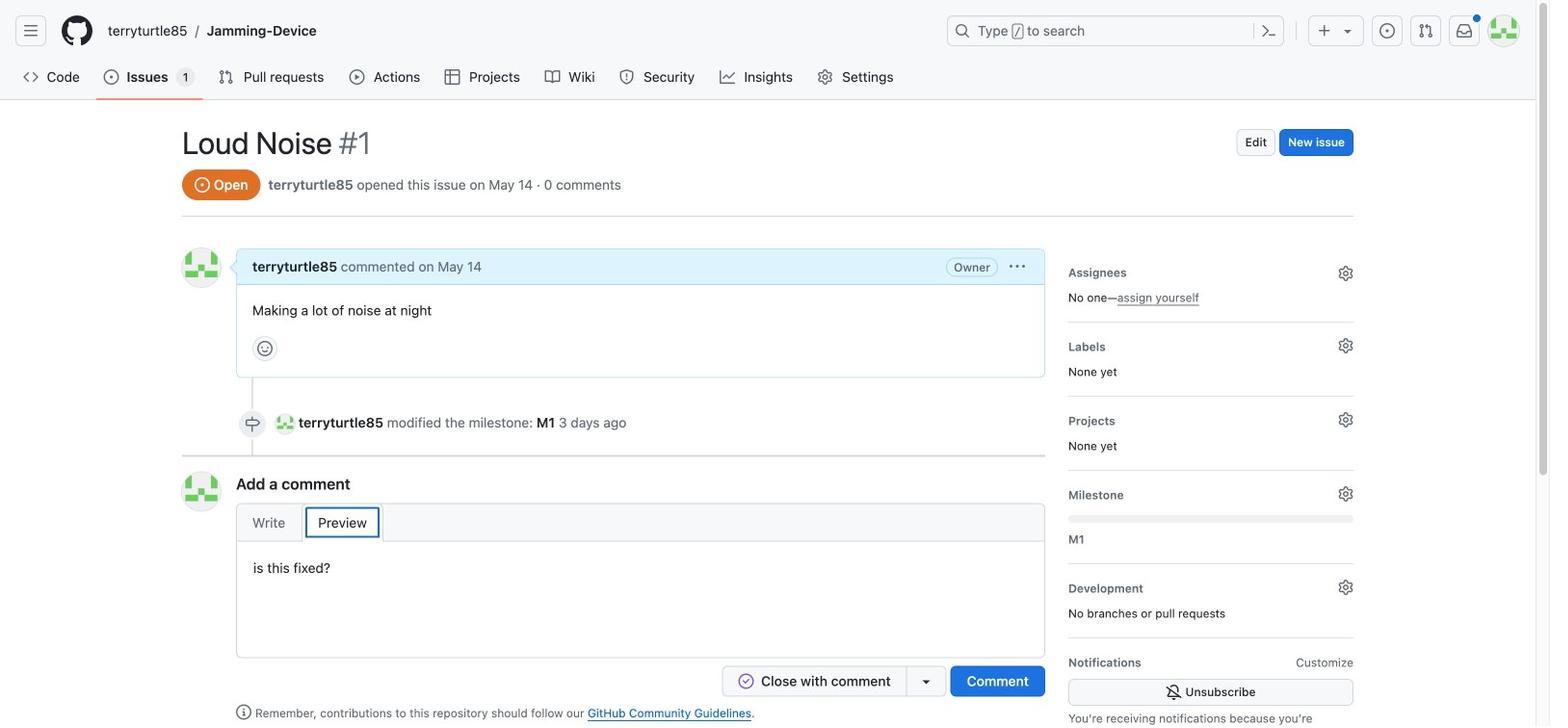 Task type: vqa. For each thing, say whether or not it's contained in the screenshot.
table icon
yes



Task type: describe. For each thing, give the bounding box(es) containing it.
gear image for select assignees 'element'
[[1339, 266, 1354, 281]]

inbox image
[[1457, 23, 1473, 39]]

2 gear image from the top
[[1339, 338, 1354, 354]]

homepage image
[[62, 15, 93, 46]]

status: open image
[[195, 177, 210, 193]]

issue opened image for git pull request icon
[[1380, 23, 1395, 39]]

select assignees element
[[1069, 260, 1354, 306]]

issue closed image
[[739, 674, 754, 690]]

link issues element
[[1069, 576, 1354, 623]]

add or remove reactions image
[[257, 341, 273, 357]]

gear image inside link issues 'element'
[[1339, 580, 1354, 596]]

milestone image
[[245, 417, 260, 432]]

git pull request image
[[218, 69, 234, 85]]

graph image
[[720, 69, 735, 85]]

bell slash image
[[1167, 685, 1182, 701]]

table image
[[445, 69, 460, 85]]

shield image
[[619, 69, 635, 85]]

gear image for select projects element
[[1339, 412, 1354, 428]]

@terryturtle85 image
[[182, 473, 221, 511]]

triangle down image
[[1341, 23, 1356, 39]]

0 vertical spatial @terryturtle85 image
[[182, 249, 221, 287]]

show options image
[[1010, 259, 1025, 275]]



Task type: locate. For each thing, give the bounding box(es) containing it.
gear image for select milestones element
[[1339, 487, 1354, 502]]

0 vertical spatial issue opened image
[[1380, 23, 1395, 39]]

banner
[[0, 0, 1536, 100]]

1 horizontal spatial @terryturtle85 image
[[276, 415, 295, 434]]

4 gear image from the top
[[1339, 487, 1354, 502]]

add or remove reactions element
[[252, 336, 278, 361]]

select milestones element
[[1069, 483, 1354, 548]]

gear image inside select assignees 'element'
[[1339, 266, 1354, 281]]

0 horizontal spatial @terryturtle85 image
[[182, 249, 221, 287]]

1 vertical spatial issue opened image
[[104, 69, 119, 85]]

0 horizontal spatial issue opened image
[[104, 69, 119, 85]]

1 horizontal spatial gear image
[[1339, 580, 1354, 596]]

issue opened image for git pull request image
[[104, 69, 119, 85]]

gear image inside select projects element
[[1339, 412, 1354, 428]]

select projects element
[[1069, 409, 1354, 455]]

@terryturtle85 image
[[182, 249, 221, 287], [276, 415, 295, 434]]

list
[[100, 15, 936, 46]]

info image
[[236, 705, 252, 720]]

code image
[[23, 69, 39, 85]]

1 gear image from the top
[[1339, 266, 1354, 281]]

0 horizontal spatial gear image
[[818, 69, 833, 85]]

add a comment tab list
[[236, 504, 383, 542]]

play image
[[349, 69, 365, 85]]

gear image inside select milestones element
[[1339, 487, 1354, 502]]

1 vertical spatial gear image
[[1339, 580, 1354, 596]]

@terryturtle85 image down status: open icon
[[182, 249, 221, 287]]

gear image
[[1339, 266, 1354, 281], [1339, 338, 1354, 354], [1339, 412, 1354, 428], [1339, 487, 1354, 502]]

1 vertical spatial @terryturtle85 image
[[276, 415, 295, 434]]

git pull request image
[[1419, 23, 1434, 39]]

command palette image
[[1261, 23, 1277, 39]]

1 horizontal spatial issue opened image
[[1380, 23, 1395, 39]]

@terryturtle85 image right milestone 'image'
[[276, 415, 295, 434]]

issue opened image right code icon
[[104, 69, 119, 85]]

issue opened image
[[1380, 23, 1395, 39], [104, 69, 119, 85]]

gear image
[[818, 69, 833, 85], [1339, 580, 1354, 596]]

issue opened image left git pull request icon
[[1380, 23, 1395, 39]]

3 gear image from the top
[[1339, 412, 1354, 428]]

0 vertical spatial gear image
[[818, 69, 833, 85]]

book image
[[545, 69, 560, 85]]



